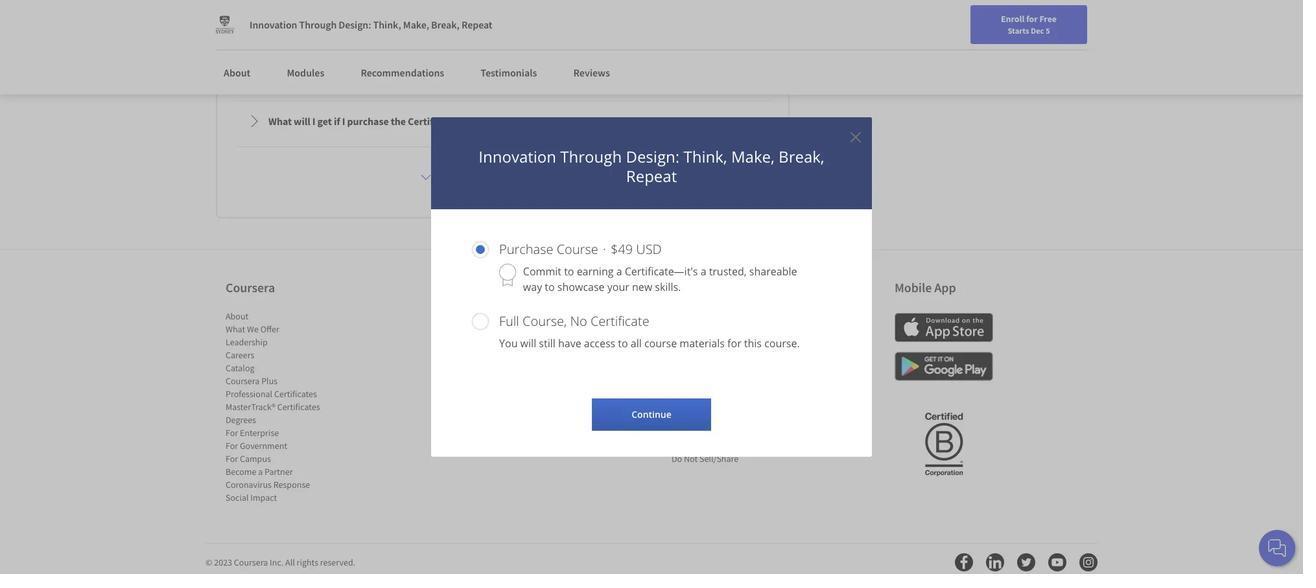 Task type: locate. For each thing, give the bounding box(es) containing it.
testimonials
[[481, 66, 537, 79]]

0 horizontal spatial innovation
[[250, 18, 297, 31]]

design:
[[339, 18, 371, 31], [626, 146, 680, 167]]

your inside find your new career "link"
[[962, 15, 979, 27]]

0 horizontal spatial your
[[607, 280, 629, 294]]

about link for modules
[[216, 58, 258, 87]]

1 vertical spatial through
[[560, 146, 622, 167]]

mobile app
[[895, 280, 956, 296]]

1 vertical spatial coursera
[[226, 376, 260, 387]]

0 vertical spatial for
[[226, 428, 238, 439]]

through
[[299, 18, 337, 31], [560, 146, 622, 167]]

1 vertical spatial think,
[[684, 146, 727, 167]]

professional certificates link
[[226, 389, 317, 400]]

partners link
[[449, 324, 481, 335]]

do not sell/share
[[672, 453, 739, 465]]

list containing learners
[[449, 310, 559, 401]]

to inside full course, no certificate you will still have access to all course materials for this course.
[[618, 337, 628, 351]]

center
[[923, 49, 952, 62]]

still
[[539, 337, 556, 351]]

1 list from the left
[[226, 310, 336, 505]]

enroll for free starts dec 5
[[1001, 13, 1057, 36]]

2 vertical spatial to
[[618, 337, 628, 351]]

course
[[644, 337, 677, 351]]

to right way
[[545, 280, 555, 294]]

coursera left inc.
[[234, 557, 268, 569]]

visit the learner help center link
[[828, 49, 952, 62]]

full course, no certificate you will still have access to all course materials for this course.
[[499, 313, 800, 351]]

for enterprise link
[[226, 428, 279, 439]]

dec
[[1031, 25, 1044, 36]]

1 horizontal spatial design:
[[626, 146, 680, 167]]

0 horizontal spatial a
[[258, 466, 263, 478]]

0 horizontal spatial list
[[226, 310, 336, 505]]

a
[[616, 265, 622, 279], [701, 265, 706, 279], [258, 466, 263, 478]]

1 horizontal spatial for
[[1026, 13, 1038, 25]]

None search field
[[185, 8, 496, 34]]

course,
[[523, 313, 567, 330]]

for inside "enroll for free starts dec 5"
[[1026, 13, 1038, 25]]

certificates down professional certificates link
[[277, 402, 320, 413]]

innovation through design: think, make, break, repeat
[[250, 18, 492, 31], [479, 146, 825, 187]]

social
[[226, 492, 249, 504]]

a left the trusted,
[[701, 265, 706, 279]]

a down campus
[[258, 466, 263, 478]]

a down $49
[[616, 265, 622, 279]]

sell/share
[[700, 453, 739, 465]]

0 horizontal spatial design:
[[339, 18, 371, 31]]

©
[[206, 557, 212, 569]]

download on the app store image
[[895, 313, 993, 343]]

learners
[[449, 311, 481, 322]]

coursera inside about what we offer leadership careers catalog coursera plus professional certificates mastertrack® certificates degrees for enterprise for government for campus become a partner coronavirus response social impact
[[226, 376, 260, 387]]

0 horizontal spatial for
[[728, 337, 742, 351]]

0 vertical spatial your
[[962, 15, 979, 27]]

shareable
[[749, 265, 797, 279]]

you
[[499, 337, 518, 351]]

0 vertical spatial innovation
[[250, 18, 297, 31]]

1 horizontal spatial make,
[[731, 146, 775, 167]]

through inside innovation through design: think, make, break, repeat
[[560, 146, 622, 167]]

2 horizontal spatial list
[[672, 310, 782, 466]]

0 horizontal spatial to
[[545, 280, 555, 294]]

1 vertical spatial about link
[[226, 311, 249, 322]]

break, left "✕" button
[[779, 146, 825, 167]]

about link up what
[[226, 311, 249, 322]]

1 horizontal spatial list
[[449, 310, 559, 401]]

1 vertical spatial to
[[545, 280, 555, 294]]

2 for from the top
[[226, 440, 238, 452]]

to
[[564, 265, 574, 279], [545, 280, 555, 294], [618, 337, 628, 351]]

about inside about what we offer leadership careers catalog coursera plus professional certificates mastertrack® certificates degrees for enterprise for government for campus become a partner coronavirus response social impact
[[226, 311, 249, 322]]

0 vertical spatial repeat
[[462, 18, 492, 31]]

1 vertical spatial design:
[[626, 146, 680, 167]]

list for community
[[449, 310, 559, 401]]

about link down the university of sydney image
[[216, 58, 258, 87]]

1 vertical spatial about
[[226, 311, 249, 322]]

1 horizontal spatial break,
[[779, 146, 825, 167]]

0 vertical spatial think,
[[373, 18, 401, 31]]

what we offer link
[[226, 324, 279, 335]]

1 vertical spatial repeat
[[626, 165, 677, 187]]

1 vertical spatial your
[[607, 280, 629, 294]]

0 vertical spatial through
[[299, 18, 337, 31]]

purchase
[[499, 241, 553, 258]]

0 vertical spatial about
[[224, 66, 251, 79]]

commit
[[523, 265, 561, 279]]

2 horizontal spatial to
[[618, 337, 628, 351]]

course
[[557, 241, 598, 258]]

we
[[247, 324, 259, 335]]

for down degrees link
[[226, 428, 238, 439]]

1 horizontal spatial your
[[962, 15, 979, 27]]

coursera
[[226, 280, 275, 296], [226, 376, 260, 387], [234, 557, 268, 569]]

social impact link
[[226, 492, 277, 504]]

about
[[224, 66, 251, 79], [226, 311, 249, 322]]

repeat
[[462, 18, 492, 31], [626, 165, 677, 187]]

mastertrack® certificates link
[[226, 402, 320, 413]]

1 horizontal spatial repeat
[[626, 165, 677, 187]]

response
[[273, 479, 310, 491]]

terms privacy
[[672, 337, 699, 361]]

your right find
[[962, 15, 979, 27]]

1 vertical spatial innovation through design: think, make, break, repeat
[[479, 146, 825, 187]]

break, up recommendations on the left of page
[[431, 18, 460, 31]]

0 vertical spatial coursera
[[226, 280, 275, 296]]

list
[[226, 310, 336, 505], [449, 310, 559, 401], [672, 310, 782, 466]]

for
[[1026, 13, 1038, 25], [728, 337, 742, 351]]

for left this
[[728, 337, 742, 351]]

list containing terms
[[672, 310, 782, 466]]

1 horizontal spatial a
[[616, 265, 622, 279]]

for up the for campus link
[[226, 440, 238, 452]]

coursera up the what we offer link
[[226, 280, 275, 296]]

affiliates link
[[672, 428, 704, 439]]

privacy list item
[[672, 349, 782, 362]]

affiliates
[[672, 428, 704, 439]]

0 horizontal spatial through
[[299, 18, 337, 31]]

1 vertical spatial for
[[226, 440, 238, 452]]

for campus link
[[226, 453, 271, 465]]

about up what
[[226, 311, 249, 322]]

do
[[672, 453, 682, 465]]

inc.
[[270, 557, 284, 569]]

list for coursera
[[226, 310, 336, 505]]

make,
[[403, 18, 429, 31], [731, 146, 775, 167]]

find your new career
[[943, 15, 1025, 27]]

0 horizontal spatial make,
[[403, 18, 429, 31]]

certificate
[[591, 313, 649, 330]]

your
[[962, 15, 979, 27], [607, 280, 629, 294]]

career
[[1000, 15, 1025, 27]]

your left new
[[607, 280, 629, 294]]

english button
[[1031, 0, 1109, 42]]

list containing about
[[226, 310, 336, 505]]

0 vertical spatial about link
[[216, 58, 258, 87]]

1 vertical spatial break,
[[779, 146, 825, 167]]

0 vertical spatial make,
[[403, 18, 429, 31]]

modules
[[287, 66, 324, 79]]

directory
[[672, 415, 707, 426]]

catalog
[[226, 363, 255, 374]]

coursera facebook image
[[955, 554, 973, 572]]

2 vertical spatial for
[[226, 453, 238, 465]]

2 list from the left
[[449, 310, 559, 401]]

innovation
[[250, 18, 297, 31], [479, 146, 556, 167]]

mastertrack®
[[226, 402, 275, 413]]

0 vertical spatial for
[[1026, 13, 1038, 25]]

3 for from the top
[[226, 453, 238, 465]]

coursera linkedin image
[[986, 554, 1004, 572]]

2 vertical spatial coursera
[[234, 557, 268, 569]]

become a partner link
[[226, 466, 293, 478]]

government
[[240, 440, 287, 452]]

continue
[[632, 408, 672, 421]]

offer
[[260, 324, 279, 335]]

logo of certified b corporation image
[[917, 405, 970, 483]]

break,
[[431, 18, 460, 31], [779, 146, 825, 167]]

all
[[285, 557, 295, 569]]

1 for from the top
[[226, 428, 238, 439]]

0 vertical spatial certificates
[[274, 389, 317, 400]]

not
[[684, 453, 698, 465]]

for up become
[[226, 453, 238, 465]]

0 horizontal spatial repeat
[[462, 18, 492, 31]]

3 list from the left
[[672, 310, 782, 466]]

1 horizontal spatial think,
[[684, 146, 727, 167]]

recommendations link
[[353, 58, 452, 87]]

list item
[[449, 336, 559, 349]]

this
[[744, 337, 762, 351]]

about down the university of sydney image
[[224, 66, 251, 79]]

plus
[[261, 376, 278, 387]]

0 vertical spatial to
[[564, 265, 574, 279]]

degrees
[[226, 415, 256, 426]]

opens in a new tab image
[[361, 240, 371, 250]]

about for about what we offer leadership careers catalog coursera plus professional certificates mastertrack® certificates degrees for enterprise for government for campus become a partner coronavirus response social impact
[[226, 311, 249, 322]]

for up "dec"
[[1026, 13, 1038, 25]]

catalog link
[[226, 363, 255, 374]]

coursera twitter image
[[1017, 554, 1035, 572]]

1 vertical spatial for
[[728, 337, 742, 351]]

more
[[672, 280, 700, 296]]

impact
[[250, 492, 277, 504]]

enroll
[[1001, 13, 1025, 25]]

coursera down catalog
[[226, 376, 260, 387]]

testimonials link
[[473, 58, 545, 87]]

0 vertical spatial break,
[[431, 18, 460, 31]]

1 horizontal spatial to
[[564, 265, 574, 279]]

to left all
[[618, 337, 628, 351]]

to up 'showcase'
[[564, 265, 574, 279]]

1 vertical spatial innovation
[[479, 146, 556, 167]]

english
[[1054, 15, 1086, 28]]

certificates up mastertrack® certificates link
[[274, 389, 317, 400]]

1 horizontal spatial through
[[560, 146, 622, 167]]

earning
[[577, 265, 614, 279]]



Task type: vqa. For each thing, say whether or not it's contained in the screenshot.
contact articles directory affiliates
yes



Task type: describe. For each thing, give the bounding box(es) containing it.
rights
[[297, 557, 318, 569]]

help
[[901, 49, 921, 62]]

professional
[[226, 389, 272, 400]]

access
[[584, 337, 615, 351]]

do not sell/share link
[[672, 453, 739, 465]]

about for about
[[224, 66, 251, 79]]

learner
[[866, 49, 899, 62]]

continue button
[[592, 399, 711, 431]]

repeat inside innovation through design: think, make, break, repeat
[[626, 165, 677, 187]]

1 vertical spatial make,
[[731, 146, 775, 167]]

reviews link
[[566, 58, 618, 87]]

new
[[981, 15, 998, 27]]

leadership link
[[226, 337, 268, 348]]

think, inside innovation through design: think, make, break, repeat
[[684, 146, 727, 167]]

become
[[226, 466, 256, 478]]

design: inside innovation through design: think, make, break, repeat
[[626, 146, 680, 167]]

0 vertical spatial design:
[[339, 18, 371, 31]]

purchase course · $49 usd
[[499, 241, 662, 258]]

careers
[[226, 350, 254, 361]]

for inside full course, no certificate you will still have access to all course materials for this course.
[[728, 337, 742, 351]]

free
[[1040, 13, 1057, 25]]

to for to
[[545, 280, 555, 294]]

terms link
[[672, 337, 695, 348]]

list for more
[[672, 310, 782, 466]]

✕ button
[[850, 126, 862, 147]]

community
[[449, 280, 514, 296]]

1 vertical spatial certificates
[[277, 402, 320, 413]]

find your new career link
[[937, 13, 1031, 29]]

degrees link
[[226, 415, 256, 426]]

2 horizontal spatial a
[[701, 265, 706, 279]]

visit
[[828, 49, 847, 62]]

chat with us image
[[1267, 538, 1288, 559]]

✕
[[850, 126, 862, 147]]

terms
[[672, 337, 695, 348]]

recommendations
[[361, 66, 444, 79]]

coronavirus
[[226, 479, 272, 491]]

·
[[603, 241, 606, 258]]

coursera instagram image
[[1080, 554, 1098, 572]]

1 horizontal spatial innovation
[[479, 146, 556, 167]]

contact link
[[672, 389, 701, 400]]

0 horizontal spatial break,
[[431, 18, 460, 31]]

to for course,
[[618, 337, 628, 351]]

reviews
[[573, 66, 610, 79]]

for government link
[[226, 440, 287, 452]]

starts
[[1008, 25, 1029, 36]]

leadership
[[226, 337, 268, 348]]

a inside about what we offer leadership careers catalog coursera plus professional certificates mastertrack® certificates degrees for enterprise for government for campus become a partner coronavirus response social impact
[[258, 466, 263, 478]]

showcase
[[557, 280, 605, 294]]

course.
[[765, 337, 800, 351]]

what
[[226, 324, 245, 335]]

mobile
[[895, 280, 932, 296]]

app
[[934, 280, 956, 296]]

partners
[[449, 324, 481, 335]]

0 vertical spatial innovation through design: think, make, break, repeat
[[250, 18, 492, 31]]

5
[[1046, 25, 1050, 36]]

way
[[523, 280, 542, 294]]

$49
[[611, 241, 633, 258]]

contact articles directory affiliates
[[672, 389, 707, 439]]

articles link
[[672, 402, 700, 413]]

the university of sydney image
[[216, 16, 234, 34]]

about link for what we offer
[[226, 311, 249, 322]]

full
[[499, 313, 519, 330]]

have
[[558, 337, 581, 351]]

no
[[570, 313, 587, 330]]

about what we offer leadership careers catalog coursera plus professional certificates mastertrack® certificates degrees for enterprise for government for campus become a partner coronavirus response social impact
[[226, 311, 320, 504]]

2023
[[214, 557, 232, 569]]

new
[[632, 280, 652, 294]]

trusted,
[[709, 265, 747, 279]]

privacy
[[672, 350, 699, 361]]

reserved.
[[320, 557, 355, 569]]

visit the learner help center
[[828, 49, 952, 62]]

materials
[[680, 337, 725, 351]]

will
[[520, 337, 536, 351]]

partner
[[265, 466, 293, 478]]

skills.
[[655, 280, 681, 294]]

the
[[849, 49, 864, 62]]

© 2023 coursera inc. all rights reserved.
[[206, 557, 355, 569]]

break, inside innovation through design: think, make, break, repeat
[[779, 146, 825, 167]]

all
[[631, 337, 642, 351]]

enterprise
[[240, 428, 279, 439]]

0 horizontal spatial think,
[[373, 18, 401, 31]]

collapsed list
[[233, 7, 773, 263]]

commit to earning a certificate—it's a trusted, shareable way to showcase your new skills.
[[523, 265, 797, 294]]

your inside commit to earning a certificate—it's a trusted, shareable way to showcase your new skills.
[[607, 280, 629, 294]]

get it on google play image
[[895, 352, 993, 381]]

coursera youtube image
[[1048, 554, 1067, 572]]

careers link
[[226, 350, 254, 361]]



